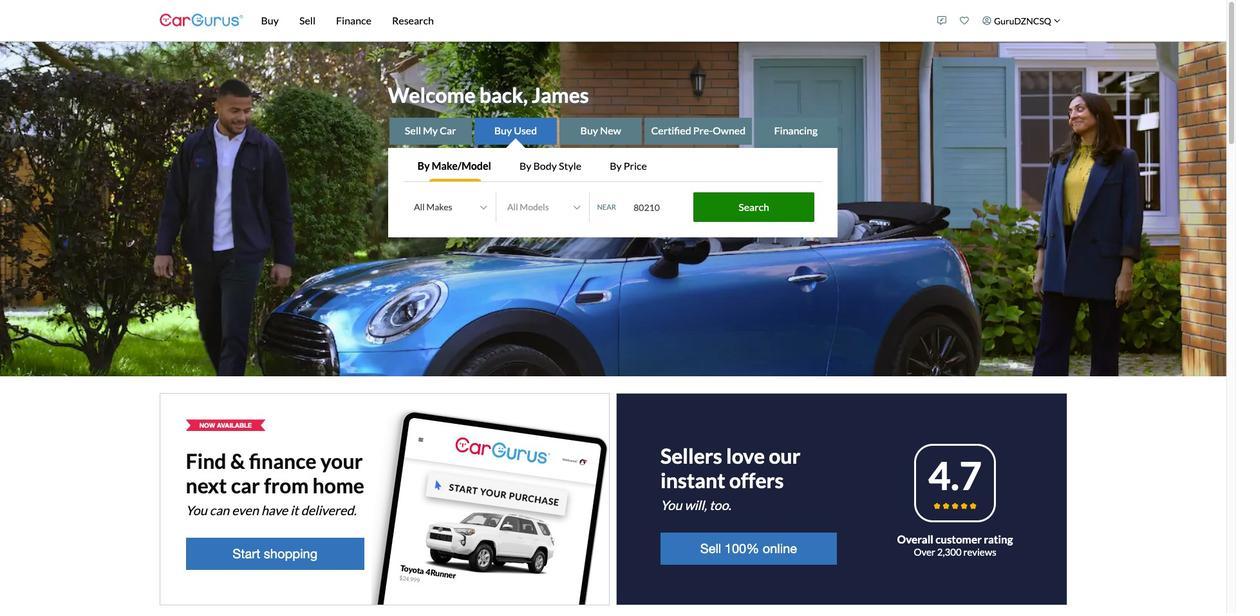 Task type: describe. For each thing, give the bounding box(es) containing it.
finance button
[[326, 0, 382, 41]]

buy for buy
[[261, 14, 279, 26]]

overall customer rating over 2,300 reviews
[[897, 533, 1013, 558]]

by for by make/model
[[418, 160, 430, 172]]

your
[[320, 449, 363, 474]]

chevron down image
[[1054, 17, 1061, 24]]

buy button
[[251, 0, 289, 41]]

Zip telephone field
[[626, 194, 690, 220]]

you inside sellers love our instant offers you will, too.
[[661, 498, 682, 513]]

sell button
[[289, 0, 326, 41]]

by make/model
[[418, 160, 491, 172]]

gurudzncsq button
[[976, 3, 1067, 39]]

certified
[[651, 124, 691, 137]]

too.
[[710, 498, 731, 513]]

instant
[[661, 468, 725, 493]]

saved cars image
[[960, 16, 969, 25]]

&
[[230, 449, 245, 474]]

james
[[532, 82, 589, 107]]

you inside find & finance your next car from home you can even have it delivered.
[[186, 503, 207, 519]]

find & finance your next car from home you can even have it delivered.
[[186, 449, 364, 519]]

buy new
[[581, 124, 621, 137]]

by price
[[610, 160, 647, 172]]

sellers love our instant offers you will, too.
[[661, 444, 801, 513]]

over
[[914, 547, 935, 558]]

even
[[232, 503, 259, 519]]

finance
[[249, 449, 316, 474]]

buy for buy used
[[494, 124, 512, 137]]

welcome back, james
[[388, 82, 589, 107]]

online
[[763, 542, 797, 557]]

will,
[[685, 498, 707, 513]]

by for by body style
[[520, 160, 532, 172]]

near
[[597, 203, 616, 211]]

cargurus logo homepage link image
[[159, 2, 243, 39]]

new
[[600, 124, 621, 137]]

buy for buy new
[[581, 124, 598, 137]]

body
[[533, 160, 557, 172]]

sell 100% online
[[700, 542, 797, 557]]

cargurus logo homepage link link
[[159, 2, 243, 39]]

overall
[[897, 533, 934, 547]]

gurudzncsq menu
[[931, 3, 1067, 39]]

car
[[231, 473, 260, 499]]

back,
[[480, 82, 528, 107]]

research button
[[382, 0, 444, 41]]

add a car review image
[[938, 16, 947, 25]]

sell for sell
[[299, 14, 316, 26]]

financing
[[774, 124, 818, 137]]



Task type: locate. For each thing, give the bounding box(es) containing it.
reviews
[[964, 547, 997, 558]]

1 by from the left
[[418, 160, 430, 172]]

1 horizontal spatial buy
[[494, 124, 512, 137]]

sell 100% online button
[[661, 533, 837, 566]]

1 vertical spatial sell
[[405, 124, 421, 137]]

sell left the my
[[405, 124, 421, 137]]

you left can
[[186, 503, 207, 519]]

welcome
[[388, 82, 476, 107]]

start
[[233, 547, 260, 562]]

rating
[[984, 533, 1013, 547]]

it
[[290, 503, 298, 519]]

next
[[186, 473, 227, 499]]

None submit
[[694, 193, 815, 222]]

pre-
[[693, 124, 713, 137]]

buy inside popup button
[[261, 14, 279, 26]]

buy left new
[[581, 124, 598, 137]]

customer
[[936, 533, 982, 547]]

my
[[423, 124, 438, 137]]

sell right buy popup button
[[299, 14, 316, 26]]

owned
[[713, 124, 746, 137]]

menu bar
[[243, 0, 931, 41]]

delivered.
[[301, 503, 357, 519]]

start shopping button
[[186, 538, 364, 571]]

love
[[726, 444, 765, 469]]

sell for sell my car
[[405, 124, 421, 137]]

0 horizontal spatial sell
[[299, 14, 316, 26]]

sell my car
[[405, 124, 456, 137]]

car
[[440, 124, 456, 137]]

find
[[186, 449, 226, 474]]

sell inside dropdown button
[[299, 14, 316, 26]]

2 horizontal spatial buy
[[581, 124, 598, 137]]

2 by from the left
[[520, 160, 532, 172]]

home
[[313, 473, 364, 499]]

our
[[769, 444, 801, 469]]

1 horizontal spatial you
[[661, 498, 682, 513]]

by for by price
[[610, 160, 622, 172]]

price
[[624, 160, 647, 172]]

buy left sell dropdown button
[[261, 14, 279, 26]]

from
[[264, 473, 309, 499]]

sell
[[299, 14, 316, 26], [405, 124, 421, 137], [700, 542, 721, 557]]

start shopping
[[233, 547, 318, 562]]

by left body
[[520, 160, 532, 172]]

shopping
[[264, 547, 318, 562]]

certified pre-owned
[[651, 124, 746, 137]]

you left "will,"
[[661, 498, 682, 513]]

sellers
[[661, 444, 722, 469]]

2 vertical spatial sell
[[700, 542, 721, 557]]

sell inside button
[[700, 542, 721, 557]]

by body style
[[520, 160, 582, 172]]

by down the my
[[418, 160, 430, 172]]

gurudzncsq
[[994, 15, 1052, 26]]

research
[[392, 14, 434, 26]]

finance
[[336, 14, 372, 26]]

2,300
[[937, 547, 962, 558]]

0 horizontal spatial by
[[418, 160, 430, 172]]

by
[[418, 160, 430, 172], [520, 160, 532, 172], [610, 160, 622, 172]]

have
[[261, 503, 288, 519]]

3 by from the left
[[610, 160, 622, 172]]

4.7
[[929, 453, 982, 499]]

available
[[217, 422, 252, 430]]

now
[[199, 422, 215, 430]]

can
[[210, 503, 229, 519]]

you
[[661, 498, 682, 513], [186, 503, 207, 519]]

1 horizontal spatial sell
[[405, 124, 421, 137]]

menu bar containing buy
[[243, 0, 931, 41]]

style
[[559, 160, 582, 172]]

2 horizontal spatial by
[[610, 160, 622, 172]]

0 horizontal spatial you
[[186, 503, 207, 519]]

2 horizontal spatial sell
[[700, 542, 721, 557]]

1 horizontal spatial by
[[520, 160, 532, 172]]

make/model
[[432, 160, 491, 172]]

used
[[514, 124, 537, 137]]

sell left 100%
[[700, 542, 721, 557]]

100%
[[725, 542, 759, 557]]

0 horizontal spatial buy
[[261, 14, 279, 26]]

by left price
[[610, 160, 622, 172]]

sell for sell 100% online
[[700, 542, 721, 557]]

user icon image
[[983, 16, 992, 25]]

buy
[[261, 14, 279, 26], [494, 124, 512, 137], [581, 124, 598, 137]]

offers
[[729, 468, 784, 493]]

buy used
[[494, 124, 537, 137]]

now available
[[199, 422, 252, 430]]

buy left used
[[494, 124, 512, 137]]

0 vertical spatial sell
[[299, 14, 316, 26]]



Task type: vqa. For each thing, say whether or not it's contained in the screenshot.
Sell My Car's 'Sell'
yes



